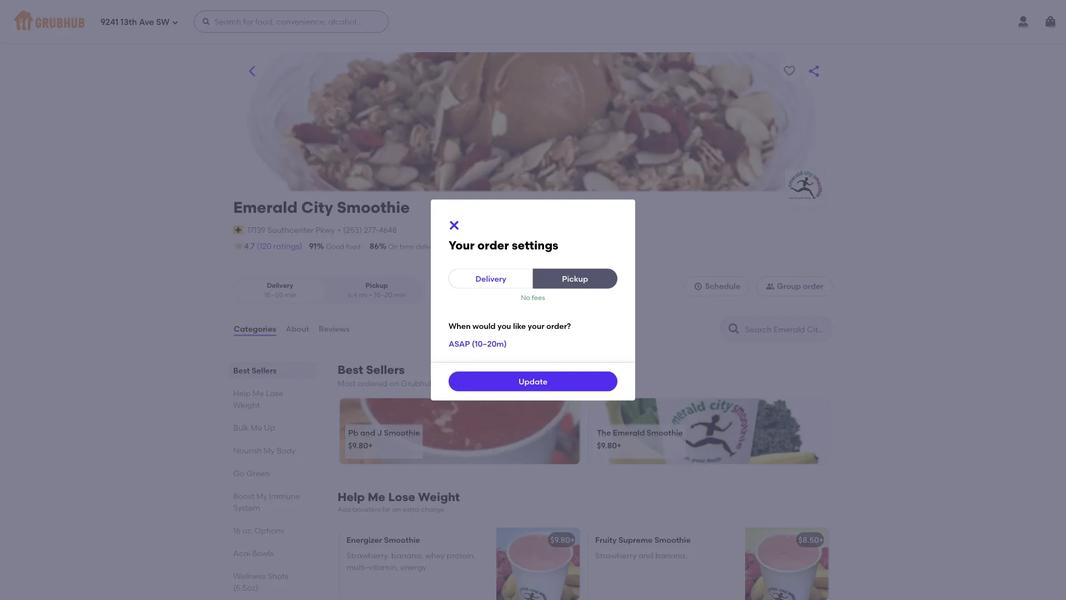 Task type: vqa. For each thing, say whether or not it's contained in the screenshot.
the have
no



Task type: locate. For each thing, give the bounding box(es) containing it.
share icon image
[[808, 64, 821, 78]]

emerald
[[233, 198, 298, 217], [613, 428, 645, 437]]

star icon image
[[233, 241, 245, 252]]

energizer smoothie image
[[497, 528, 580, 600]]

strawberry
[[596, 551, 637, 560]]

my left 'body'
[[264, 446, 275, 455]]

pickup button
[[533, 269, 618, 289]]

group
[[778, 282, 802, 291]]

1 vertical spatial and
[[639, 551, 654, 560]]

body
[[277, 446, 296, 455]]

0 horizontal spatial emerald
[[233, 198, 298, 217]]

0 horizontal spatial help
[[233, 388, 251, 398]]

help
[[233, 388, 251, 398], [338, 490, 365, 504]]

best sellers most ordered on grubhub
[[338, 363, 435, 388]]

my
[[264, 446, 275, 455], [256, 491, 267, 501]]

lose down best sellers tab
[[266, 388, 283, 398]]

smoothie for fruity supreme smoothie
[[655, 535, 691, 545]]

svg image
[[1045, 15, 1058, 28], [202, 17, 211, 26], [448, 219, 461, 232], [694, 282, 703, 291]]

pickup inside button
[[563, 274, 589, 283]]

asap (10–20m)
[[449, 339, 507, 348]]

0 horizontal spatial weight
[[233, 400, 260, 410]]

group order
[[778, 282, 824, 291]]

would
[[473, 321, 496, 331]]

2 min from the left
[[394, 291, 406, 299]]

9241
[[101, 17, 118, 27]]

1 horizontal spatial min
[[394, 291, 406, 299]]

1 vertical spatial •
[[370, 291, 372, 299]]

about
[[286, 324, 310, 334]]

weight inside help me lose weight
[[233, 400, 260, 410]]

me for bulk me up
[[251, 423, 262, 432]]

boost
[[233, 491, 255, 501]]

save this restaurant button
[[780, 61, 800, 81]]

help up add
[[338, 490, 365, 504]]

fruity
[[596, 535, 617, 545]]

best
[[338, 363, 364, 377], [233, 366, 250, 375]]

0 vertical spatial •
[[338, 225, 341, 235]]

$9.80 left the fruity
[[551, 535, 571, 545]]

order right group
[[804, 282, 824, 291]]

1 horizontal spatial weight
[[418, 490, 460, 504]]

me left up
[[251, 423, 262, 432]]

asap (10–20m) button
[[449, 334, 507, 354]]

best up help me lose weight
[[233, 366, 250, 375]]

1 horizontal spatial best
[[338, 363, 364, 377]]

option group
[[233, 276, 424, 305]]

order right your
[[478, 238, 509, 252]]

help inside help me lose weight add boosters for an extra charge.
[[338, 490, 365, 504]]

1 vertical spatial lose
[[389, 490, 416, 504]]

0 horizontal spatial delivery
[[267, 281, 293, 289]]

emerald right the at right bottom
[[613, 428, 645, 437]]

1 vertical spatial help
[[338, 490, 365, 504]]

option group containing delivery 35–50 min
[[233, 276, 424, 305]]

and down fruity supreme smoothie at the bottom of the page
[[639, 551, 654, 560]]

help inside help me lose weight
[[233, 388, 251, 398]]

17139 southcenter pkwy button
[[247, 224, 336, 236]]

93
[[450, 241, 459, 251]]

delivery up 35–50 at the top
[[267, 281, 293, 289]]

sellers for best sellers
[[252, 366, 277, 375]]

0 horizontal spatial sellers
[[252, 366, 277, 375]]

vitamin,
[[369, 562, 399, 572]]

91
[[309, 241, 317, 251]]

1 min from the left
[[285, 291, 297, 299]]

acai
[[233, 549, 251, 558]]

pickup inside pickup 6.4 mi • 10–20 min
[[366, 281, 388, 289]]

$9.80 down the at right bottom
[[597, 441, 617, 450]]

lose
[[266, 388, 283, 398], [389, 490, 416, 504]]

pickup up '10–20'
[[366, 281, 388, 289]]

$9.80 inside the emerald smoothie $9.80 +
[[597, 441, 617, 450]]

order?
[[547, 321, 571, 331]]

17139
[[247, 225, 266, 235]]

1 horizontal spatial and
[[639, 551, 654, 560]]

weight for help me lose weight add boosters for an extra charge.
[[418, 490, 460, 504]]

delivery inside delivery 35–50 min
[[267, 281, 293, 289]]

me inside help me lose weight add boosters for an extra charge.
[[368, 490, 386, 504]]

0 vertical spatial me
[[253, 388, 264, 398]]

sellers inside best sellers most ordered on grubhub
[[366, 363, 405, 377]]

bulk
[[233, 423, 249, 432]]

emerald inside the emerald smoothie $9.80 +
[[613, 428, 645, 437]]

best up most
[[338, 363, 364, 377]]

min inside pickup 6.4 mi • 10–20 min
[[394, 291, 406, 299]]

you
[[498, 321, 512, 331]]

0 horizontal spatial lose
[[266, 388, 283, 398]]

13th
[[120, 17, 137, 27]]

1 horizontal spatial delivery
[[476, 274, 507, 283]]

best sellers tab
[[233, 365, 311, 376]]

multi-
[[347, 562, 369, 572]]

smoothie for the emerald smoothie $9.80 +
[[647, 428, 683, 437]]

0 vertical spatial help
[[233, 388, 251, 398]]

bulk me up tab
[[233, 422, 311, 434]]

1 horizontal spatial •
[[370, 291, 372, 299]]

best inside best sellers most ordered on grubhub
[[338, 363, 364, 377]]

0 vertical spatial my
[[264, 446, 275, 455]]

4648
[[379, 225, 397, 235]]

my inside boost my immune system
[[256, 491, 267, 501]]

2 vertical spatial me
[[368, 490, 386, 504]]

+ inside the emerald smoothie $9.80 +
[[617, 441, 622, 450]]

banana,
[[392, 551, 424, 560]]

0 vertical spatial and
[[361, 428, 376, 437]]

best for best sellers
[[233, 366, 250, 375]]

lose inside help me lose weight
[[266, 388, 283, 398]]

emerald up "17139"
[[233, 198, 298, 217]]

acai bowls tab
[[233, 547, 311, 559]]

min
[[285, 291, 297, 299], [394, 291, 406, 299]]

+
[[368, 441, 373, 450], [617, 441, 622, 450], [571, 535, 575, 545], [820, 535, 824, 545]]

delivery button
[[449, 269, 534, 289]]

• left (253) at left top
[[338, 225, 341, 235]]

1 horizontal spatial emerald
[[613, 428, 645, 437]]

$9.80
[[348, 441, 368, 450], [597, 441, 617, 450], [551, 535, 571, 545]]

help down best sellers
[[233, 388, 251, 398]]

immune
[[269, 491, 300, 501]]

sellers inside tab
[[252, 366, 277, 375]]

acai bowls
[[233, 549, 274, 558]]

pickup 6.4 mi • 10–20 min
[[348, 281, 406, 299]]

0 vertical spatial weight
[[233, 400, 260, 410]]

(253) 277-4648 button
[[343, 224, 397, 236]]

lose up an
[[389, 490, 416, 504]]

Search Emerald City Smoothie search field
[[745, 324, 830, 335]]

(120
[[257, 241, 272, 251]]

main navigation navigation
[[0, 0, 1067, 43]]

order right correct
[[495, 243, 513, 251]]

277-
[[364, 225, 379, 235]]

• right mi
[[370, 291, 372, 299]]

86
[[370, 241, 379, 251]]

0 horizontal spatial and
[[361, 428, 376, 437]]

1 horizontal spatial help
[[338, 490, 365, 504]]

food
[[346, 243, 361, 251]]

min right '10–20'
[[394, 291, 406, 299]]

about button
[[285, 309, 310, 349]]

grubhub
[[401, 379, 435, 388]]

my right boost
[[256, 491, 267, 501]]

0 horizontal spatial pickup
[[366, 281, 388, 289]]

update
[[519, 377, 548, 386]]

system
[[233, 503, 261, 512]]

fees
[[532, 294, 546, 302]]

1 vertical spatial my
[[256, 491, 267, 501]]

1 vertical spatial weight
[[418, 490, 460, 504]]

order
[[478, 238, 509, 252], [495, 243, 513, 251], [804, 282, 824, 291]]

0 horizontal spatial min
[[285, 291, 297, 299]]

the
[[597, 428, 612, 437]]

help me lose weight tab
[[233, 387, 311, 411]]

sellers up on
[[366, 363, 405, 377]]

wellness shots (5.5oz) tab
[[233, 570, 311, 594]]

lose inside help me lose weight add boosters for an extra charge.
[[389, 490, 416, 504]]

categories button
[[233, 309, 277, 349]]

2 horizontal spatial $9.80
[[597, 441, 617, 450]]

pickup for pickup
[[563, 274, 589, 283]]

on
[[390, 379, 399, 388]]

$9.80 down pb
[[348, 441, 368, 450]]

delivery
[[476, 274, 507, 283], [267, 281, 293, 289]]

energizer smoothie
[[347, 535, 420, 545]]

when would you like your order?
[[449, 321, 571, 331]]

green
[[247, 469, 270, 478]]

sellers up help me lose weight
[[252, 366, 277, 375]]

svg image
[[172, 19, 179, 26]]

35–50
[[264, 291, 283, 299]]

min right 35–50 at the top
[[285, 291, 297, 299]]

and inside 'pb and j smoothie $9.80 +'
[[361, 428, 376, 437]]

categories
[[234, 324, 277, 334]]

best inside tab
[[233, 366, 250, 375]]

delivery down correct order
[[476, 274, 507, 283]]

pickup up the order?
[[563, 274, 589, 283]]

delivery 35–50 min
[[264, 281, 297, 299]]

me up boosters
[[368, 490, 386, 504]]

0 vertical spatial lose
[[266, 388, 283, 398]]

smoothie inside the emerald smoothie $9.80 +
[[647, 428, 683, 437]]

weight inside help me lose weight add boosters for an extra charge.
[[418, 490, 460, 504]]

weight up "bulk"
[[233, 400, 260, 410]]

0 horizontal spatial best
[[233, 366, 250, 375]]

and left the j
[[361, 428, 376, 437]]

energizer
[[347, 535, 382, 545]]

1 horizontal spatial lose
[[389, 490, 416, 504]]

0 horizontal spatial •
[[338, 225, 341, 235]]

and for pb
[[361, 428, 376, 437]]

delivery inside button
[[476, 274, 507, 283]]

order inside button
[[804, 282, 824, 291]]

ordered
[[358, 379, 388, 388]]

sw
[[156, 17, 170, 27]]

0 horizontal spatial $9.80
[[348, 441, 368, 450]]

smoothie for emerald city smoothie
[[337, 198, 410, 217]]

1 horizontal spatial sellers
[[366, 363, 405, 377]]

1 horizontal spatial pickup
[[563, 274, 589, 283]]

options
[[255, 526, 285, 535]]

emerald city smoothie logo image
[[786, 169, 825, 208]]

sellers
[[366, 363, 405, 377], [252, 366, 277, 375]]

1 vertical spatial me
[[251, 423, 262, 432]]

me down best sellers
[[253, 388, 264, 398]]

me inside bulk me up 'tab'
[[251, 423, 262, 432]]

16 oz. options tab
[[233, 525, 311, 536]]

weight up charge.
[[418, 490, 460, 504]]

help for help me lose weight
[[233, 388, 251, 398]]

1 vertical spatial emerald
[[613, 428, 645, 437]]

me inside help me lose weight
[[253, 388, 264, 398]]



Task type: describe. For each thing, give the bounding box(es) containing it.
mi
[[359, 291, 367, 299]]

shots
[[268, 571, 289, 581]]

$8.50 +
[[799, 535, 824, 545]]

1 horizontal spatial $9.80
[[551, 535, 571, 545]]

southcenter
[[268, 225, 314, 235]]

strawberry, banana, whey protein, multi-vitamin, energy
[[347, 551, 476, 572]]

strawberry,
[[347, 551, 390, 560]]

delivery for delivery
[[476, 274, 507, 283]]

$8.50
[[799, 535, 820, 545]]

boosters
[[353, 505, 381, 513]]

good
[[326, 243, 345, 251]]

help me lose weight
[[233, 388, 283, 410]]

strawberry and banana.
[[596, 551, 688, 560]]

search icon image
[[728, 322, 741, 336]]

help me lose weight add boosters for an extra charge.
[[338, 490, 460, 513]]

pickup for pickup 6.4 mi • 10–20 min
[[366, 281, 388, 289]]

up
[[264, 423, 275, 432]]

oz.
[[243, 526, 253, 535]]

(120 ratings)
[[257, 241, 303, 251]]

+ inside 'pb and j smoothie $9.80 +'
[[368, 441, 373, 450]]

fruity supreme smoothie image
[[746, 528, 829, 600]]

help for help me lose weight add boosters for an extra charge.
[[338, 490, 365, 504]]

lose for help me lose weight add boosters for an extra charge.
[[389, 490, 416, 504]]

reviews
[[319, 324, 350, 334]]

the emerald smoothie $9.80 +
[[597, 428, 683, 450]]

10–20
[[375, 291, 393, 299]]

emerald city smoothie
[[233, 198, 410, 217]]

go green tab
[[233, 467, 311, 479]]

pb
[[348, 428, 359, 437]]

9241 13th ave sw
[[101, 17, 170, 27]]

subscription pass image
[[233, 226, 245, 234]]

charge.
[[421, 505, 446, 513]]

bulk me up
[[233, 423, 275, 432]]

no fees
[[521, 294, 546, 302]]

16 oz. options
[[233, 526, 285, 535]]

go
[[233, 469, 245, 478]]

when
[[449, 321, 471, 331]]

and for strawberry
[[639, 551, 654, 560]]

your order settings
[[449, 238, 559, 252]]

(253)
[[343, 225, 362, 235]]

caret left icon image
[[246, 64, 259, 78]]

pkwy
[[316, 225, 335, 235]]

go green
[[233, 469, 270, 478]]

best for best sellers most ordered on grubhub
[[338, 363, 364, 377]]

no
[[521, 294, 531, 302]]

me for help me lose weight
[[253, 388, 264, 398]]

nourish my body tab
[[233, 445, 311, 456]]

save this restaurant image
[[784, 64, 797, 78]]

0 vertical spatial emerald
[[233, 198, 298, 217]]

banana.
[[656, 551, 688, 560]]

your
[[528, 321, 545, 331]]

protein,
[[447, 551, 476, 560]]

on
[[389, 243, 398, 251]]

time
[[400, 243, 414, 251]]

supreme
[[619, 535, 653, 545]]

fruity supreme smoothie
[[596, 535, 691, 545]]

an
[[393, 505, 401, 513]]

(10–20m)
[[472, 339, 507, 348]]

my for nourish
[[264, 446, 275, 455]]

smoothie inside 'pb and j smoothie $9.80 +'
[[384, 428, 420, 437]]

delivery for delivery 35–50 min
[[267, 281, 293, 289]]

sellers for best sellers most ordered on grubhub
[[366, 363, 405, 377]]

correct order
[[469, 243, 513, 251]]

reviews button
[[318, 309, 351, 349]]

weight for help me lose weight
[[233, 400, 260, 410]]

lose for help me lose weight
[[266, 388, 283, 398]]

good food
[[326, 243, 361, 251]]

min inside delivery 35–50 min
[[285, 291, 297, 299]]

wellness
[[233, 571, 266, 581]]

6.4
[[348, 291, 357, 299]]

like
[[513, 321, 526, 331]]

on time delivery
[[389, 243, 441, 251]]

order for your
[[478, 238, 509, 252]]

boost my immune system tab
[[233, 490, 311, 514]]

whey
[[426, 551, 445, 560]]

$9.80 +
[[551, 535, 575, 545]]

people icon image
[[767, 282, 775, 291]]

svg image inside schedule button
[[694, 282, 703, 291]]

nourish
[[233, 446, 262, 455]]

your
[[449, 238, 475, 252]]

schedule
[[706, 282, 741, 291]]

add
[[338, 505, 351, 513]]

for
[[382, 505, 391, 513]]

my for boost
[[256, 491, 267, 501]]

settings
[[512, 238, 559, 252]]

me for help me lose weight add boosters for an extra charge.
[[368, 490, 386, 504]]

• (253) 277-4648
[[338, 225, 397, 235]]

17139 southcenter pkwy
[[247, 225, 335, 235]]

order for group
[[804, 282, 824, 291]]

nourish my body
[[233, 446, 296, 455]]

asap
[[449, 339, 470, 348]]

16
[[233, 526, 241, 535]]

extra
[[403, 505, 420, 513]]

energy
[[401, 562, 427, 572]]

$9.80 inside 'pb and j smoothie $9.80 +'
[[348, 441, 368, 450]]

boost my immune system
[[233, 491, 300, 512]]

4.7
[[245, 242, 255, 251]]

pb and j smoothie $9.80 +
[[348, 428, 420, 450]]

delivery
[[416, 243, 441, 251]]

most
[[338, 379, 356, 388]]

order for correct
[[495, 243, 513, 251]]

(5.5oz)
[[233, 583, 258, 592]]

wellness shots (5.5oz)
[[233, 571, 289, 592]]

• inside pickup 6.4 mi • 10–20 min
[[370, 291, 372, 299]]

correct
[[469, 243, 494, 251]]

ratings)
[[274, 241, 303, 251]]

j
[[377, 428, 382, 437]]



